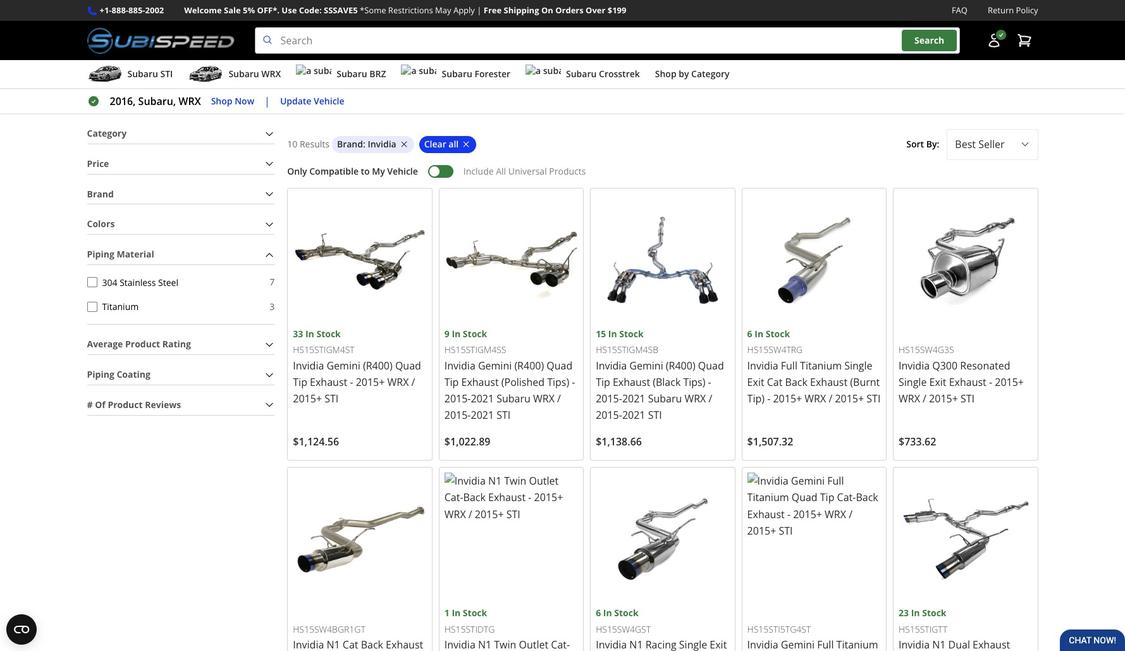 Task type: locate. For each thing, give the bounding box(es) containing it.
in inside 33 in stock hs15stigm4st invidia gemini (r400) quad tip exhaust - 2015+ wrx / 2015+ sti
[[306, 328, 314, 340]]

piping for piping material
[[87, 248, 114, 260]]

in for 15 in stock hs15stigm4sb invidia gemini (r400) quad tip exhaust (black tips) - 2015-2021 subaru wrx / 2015-2021 sti
[[609, 328, 617, 340]]

+1-888-885-2002 link
[[100, 4, 164, 17]]

0 vertical spatial titanium
[[102, 301, 139, 313]]

price button
[[87, 154, 275, 174]]

quad for invidia gemini (r400) quad tip exhaust (black tips) - 2015-2021 subaru wrx / 2015-2021 sti
[[699, 359, 724, 373]]

vehicle right my
[[387, 165, 418, 177]]

subaru left brz
[[337, 68, 367, 80]]

2 horizontal spatial gemini
[[630, 359, 664, 373]]

gemini for (black
[[630, 359, 664, 373]]

brand
[[337, 138, 363, 150], [87, 188, 114, 200]]

0 vertical spatial 2016
[[121, 61, 140, 72]]

exit inside hs15sw4g3s invidia q300 resonated single exit exhaust - 2015+ wrx / 2015+ sti
[[930, 375, 947, 389]]

1 tips) from the left
[[548, 375, 570, 389]]

*some restrictions may apply | free shipping on orders over $199
[[360, 4, 627, 16]]

0 vertical spatial system
[[280, 61, 308, 72]]

invidia for invidia full titanium single exit cat back exhaust (burnt tip) - 2015+ wrx / 2015+ sti
[[748, 359, 779, 373]]

0 horizontal spatial titanium
[[102, 301, 139, 313]]

1 horizontal spatial exit
[[930, 375, 947, 389]]

subaru brz button
[[296, 63, 386, 88]]

quad inside 15 in stock hs15stigm4sb invidia gemini (r400) quad tip exhaust (black tips) - 2015-2021 subaru wrx / 2015-2021 sti
[[699, 359, 724, 373]]

1 tip from the left
[[293, 375, 308, 389]]

in inside 6 in stock hs15sw4gst
[[604, 607, 612, 619]]

(r400)
[[363, 359, 393, 373], [515, 359, 544, 373], [666, 359, 696, 373]]

1 vertical spatial subaru
[[126, 84, 180, 104]]

subaru inside 'dropdown button'
[[337, 68, 367, 80]]

subaru forester button
[[402, 63, 511, 88]]

faq link
[[952, 4, 968, 17]]

0 horizontal spatial single
[[845, 359, 873, 373]]

subaru down "(polished"
[[497, 392, 531, 406]]

in inside 1 in stock hs15stidtg
[[452, 607, 461, 619]]

gemini inside 15 in stock hs15stigm4sb invidia gemini (r400) quad tip exhaust (black tips) - 2015-2021 subaru wrx / 2015-2021 sti
[[630, 359, 664, 373]]

quad inside 9 in stock hs15stigm4ss invidia gemini (r400) quad tip exhaust (polished tips) - 2015-2021 subaru wrx / 2015-2021 sti
[[547, 359, 573, 373]]

quad inside 33 in stock hs15stigm4st invidia gemini (r400) quad tip exhaust - 2015+ wrx / 2015+ sti
[[395, 359, 421, 373]]

invidia n1 racing single exit exhaust titanium tip - 2015-2020 subaru wrx & sti image
[[596, 473, 730, 607]]

a subaru sti thumbnail image image
[[87, 65, 122, 84]]

2 tip from the left
[[445, 375, 459, 389]]

0 vertical spatial product
[[125, 338, 160, 350]]

3 (r400) from the left
[[666, 359, 696, 373]]

2 (r400) from the left
[[515, 359, 544, 373]]

hs15stigtt
[[899, 623, 948, 635]]

sti down (burnt
[[867, 392, 881, 406]]

0 vertical spatial 6
[[748, 328, 753, 340]]

in up the hs15sw4gst
[[604, 607, 612, 619]]

2016
[[121, 61, 140, 72], [87, 84, 122, 104]]

gemini inside 9 in stock hs15stigm4ss invidia gemini (r400) quad tip exhaust (polished tips) - 2015-2021 subaru wrx / 2015-2021 sti
[[478, 359, 512, 373]]

restrictions
[[388, 4, 433, 16]]

subaru for subaru sti
[[128, 68, 158, 80]]

invidia down hs15stigm4sb
[[596, 359, 627, 373]]

back inside 6 in stock hs15sw4trg invidia full titanium single exit cat back exhaust (burnt tip) - 2015+ wrx / 2015+ sti
[[786, 375, 808, 389]]

(r400) inside 15 in stock hs15stigm4sb invidia gemini (r400) quad tip exhaust (black tips) - 2015-2021 subaru wrx / 2015-2021 sti
[[666, 359, 696, 373]]

stock for 33 in stock hs15stigm4st invidia gemini (r400) quad tip exhaust - 2015+ wrx / 2015+ sti
[[317, 328, 341, 340]]

wrx
[[173, 61, 188, 72], [184, 84, 214, 104]]

product right of
[[108, 399, 143, 411]]

system up update
[[280, 61, 308, 72]]

gemini inside 33 in stock hs15stigm4st invidia gemini (r400) quad tip exhaust - 2015+ wrx / 2015+ sti
[[327, 359, 361, 373]]

1 vertical spatial shop
[[211, 95, 233, 107]]

1 horizontal spatial shop
[[655, 68, 677, 80]]

wrx right subaru,
[[184, 84, 214, 104]]

exit up 'tip)'
[[748, 375, 765, 389]]

2 exit from the left
[[930, 375, 947, 389]]

sale
[[224, 4, 241, 16]]

in right 23
[[912, 607, 921, 619]]

1 vertical spatial back
[[247, 84, 284, 104]]

0 vertical spatial |
[[477, 4, 482, 16]]

1 horizontal spatial brand
[[337, 138, 363, 150]]

faq
[[952, 4, 968, 16]]

exhaust inside hs15sw4g3s invidia q300 resonated single exit exhaust - 2015+ wrx / 2015+ sti
[[950, 375, 987, 389]]

back up 2016 subaru wrx cat back exhaust system
[[227, 61, 245, 72]]

tip for invidia gemini (r400) quad tip exhaust - 2015+ wrx / 2015+ sti
[[293, 375, 308, 389]]

gemini down hs15stigm4st
[[327, 359, 361, 373]]

vehicle down subaru brz 'dropdown button'
[[314, 95, 345, 107]]

single down hs15sw4g3s
[[899, 375, 927, 389]]

6 inside 6 in stock hs15sw4gst
[[596, 607, 601, 619]]

gemini down the hs15stigm4ss
[[478, 359, 512, 373]]

of
[[95, 399, 106, 411]]

invidia down hs15sw4g3s
[[899, 359, 930, 373]]

| right now
[[265, 94, 270, 108]]

in inside 15 in stock hs15stigm4sb invidia gemini (r400) quad tip exhaust (black tips) - 2015-2021 subaru wrx / 2015-2021 sti
[[609, 328, 617, 340]]

tips) right (black
[[684, 375, 706, 389]]

2 horizontal spatial (r400)
[[666, 359, 696, 373]]

Titanium button
[[87, 302, 97, 312]]

a subaru forester thumbnail image image
[[402, 65, 437, 84]]

shop inside dropdown button
[[655, 68, 677, 80]]

tip for invidia gemini (r400) quad tip exhaust (black tips) - 2015-2021 subaru wrx / 2015-2021 sti
[[596, 375, 611, 389]]

back
[[227, 61, 245, 72], [247, 84, 284, 104], [786, 375, 808, 389]]

in right 33
[[306, 328, 314, 340]]

/
[[107, 60, 111, 73], [199, 60, 202, 73], [412, 375, 415, 389], [558, 392, 561, 406], [709, 392, 713, 406], [829, 392, 833, 406], [923, 392, 927, 406]]

2016 down home icon
[[87, 84, 122, 104]]

33 in stock hs15stigm4st invidia gemini (r400) quad tip exhaust - 2015+ wrx / 2015+ sti
[[293, 328, 421, 406]]

0 horizontal spatial quad
[[395, 359, 421, 373]]

2 gemini from the left
[[478, 359, 512, 373]]

invidia inside hs15sw4g3s invidia q300 resonated single exit exhaust - 2015+ wrx / 2015+ sti
[[899, 359, 930, 373]]

wrx inside hs15sw4g3s invidia q300 resonated single exit exhaust - 2015+ wrx / 2015+ sti
[[899, 392, 921, 406]]

gemini down hs15stigm4sb
[[630, 359, 664, 373]]

2 vertical spatial back
[[786, 375, 808, 389]]

2 tips) from the left
[[684, 375, 706, 389]]

1 vertical spatial piping
[[87, 368, 114, 380]]

stock up hs15stigm4sb
[[620, 328, 644, 340]]

- right 'tip)'
[[768, 392, 771, 406]]

invidia down the hs15stigm4ss
[[445, 359, 476, 373]]

0 horizontal spatial back
[[227, 61, 245, 72]]

shop left now
[[211, 95, 233, 107]]

tips) right "(polished"
[[548, 375, 570, 389]]

piping up 304
[[87, 248, 114, 260]]

2016 subaru wrx cat back exhaust system
[[87, 84, 407, 104]]

stock inside 6 in stock hs15sw4gst
[[615, 607, 639, 619]]

titanium right full
[[801, 359, 842, 373]]

1 vertical spatial brand
[[87, 188, 114, 200]]

0 horizontal spatial tip
[[293, 375, 308, 389]]

0 horizontal spatial brand
[[87, 188, 114, 200]]

in inside 9 in stock hs15stigm4ss invidia gemini (r400) quad tip exhaust (polished tips) - 2015-2021 subaru wrx / 2015-2021 sti
[[452, 328, 461, 340]]

1 vertical spatial |
[[265, 94, 270, 108]]

stock up the hs15stigm4ss
[[463, 328, 487, 340]]

a subaru wrx thumbnail image image
[[188, 65, 224, 84]]

0 horizontal spatial tips)
[[548, 375, 570, 389]]

cat
[[212, 61, 225, 72], [218, 84, 243, 104], [767, 375, 783, 389]]

1 horizontal spatial vehicle
[[387, 165, 418, 177]]

0 vertical spatial brand
[[337, 138, 363, 150]]

sti up $1,124.56
[[325, 392, 339, 406]]

tips) inside 15 in stock hs15stigm4sb invidia gemini (r400) quad tip exhaust (black tips) - 2015-2021 subaru wrx / 2015-2021 sti
[[684, 375, 706, 389]]

subaru inside 9 in stock hs15stigm4ss invidia gemini (r400) quad tip exhaust (polished tips) - 2015-2021 subaru wrx / 2015-2021 sti
[[497, 392, 531, 406]]

1 quad from the left
[[395, 359, 421, 373]]

0 vertical spatial piping
[[87, 248, 114, 260]]

by:
[[927, 138, 940, 150]]

sti up subaru,
[[160, 68, 173, 80]]

stock inside 15 in stock hs15stigm4sb invidia gemini (r400) quad tip exhaust (black tips) - 2015-2021 subaru wrx / 2015-2021 sti
[[620, 328, 644, 340]]

in right 1
[[452, 607, 461, 619]]

1 gemini from the left
[[327, 359, 361, 373]]

sti down resonated
[[961, 392, 975, 406]]

welcome
[[184, 4, 222, 16]]

6 inside 6 in stock hs15sw4trg invidia full titanium single exit cat back exhaust (burnt tip) - 2015+ wrx / 2015+ sti
[[748, 328, 753, 340]]

1 vertical spatial cat
[[218, 84, 243, 104]]

(r400) for (polished
[[515, 359, 544, 373]]

2016 up 2016,
[[121, 61, 140, 72]]

piping
[[87, 248, 114, 260], [87, 368, 114, 380]]

invidia n1 dual exhaust (stainless or titanium tips) - 2015+ wrx / 2015+ sti-titanium tips image
[[899, 473, 1033, 607]]

gemini for (polished
[[478, 359, 512, 373]]

tips) for (polished
[[548, 375, 570, 389]]

0 horizontal spatial exit
[[748, 375, 765, 389]]

product inside dropdown button
[[125, 338, 160, 350]]

0 vertical spatial wrx
[[173, 61, 188, 72]]

:
[[363, 138, 366, 150]]

hs15sw4bgr1gt
[[293, 623, 366, 635]]

cat back exhaust system
[[212, 61, 308, 72]]

tips) for (black
[[684, 375, 706, 389]]

invidia n1 cat back exhaust with bead blasted piping titanium tip - 2015-2021 subaru wrx & sti image
[[293, 473, 427, 607]]

1 vertical spatial vehicle
[[387, 165, 418, 177]]

6 in stock hs15sw4gst
[[596, 607, 651, 635]]

single up (burnt
[[845, 359, 873, 373]]

product inside dropdown button
[[108, 399, 143, 411]]

- inside hs15sw4g3s invidia q300 resonated single exit exhaust - 2015+ wrx / 2015+ sti
[[990, 375, 993, 389]]

titanium down 304
[[102, 301, 139, 313]]

1 vertical spatial single
[[899, 375, 927, 389]]

tips)
[[548, 375, 570, 389], [684, 375, 706, 389]]

6
[[748, 328, 753, 340], [596, 607, 601, 619]]

*some
[[360, 4, 386, 16]]

subaru up 2016 subaru wrx cat back exhaust system
[[229, 68, 259, 80]]

in
[[306, 328, 314, 340], [452, 328, 461, 340], [609, 328, 617, 340], [755, 328, 764, 340], [452, 607, 461, 619], [604, 607, 612, 619], [912, 607, 921, 619]]

1 exit from the left
[[748, 375, 765, 389]]

5%
[[243, 4, 255, 16]]

- inside 6 in stock hs15sw4trg invidia full titanium single exit cat back exhaust (burnt tip) - 2015+ wrx / 2015+ sti
[[768, 392, 771, 406]]

subaru for subaru brz
[[337, 68, 367, 80]]

3 quad from the left
[[699, 359, 724, 373]]

invidia inside 6 in stock hs15sw4trg invidia full titanium single exit cat back exhaust (burnt tip) - 2015+ wrx / 2015+ sti
[[748, 359, 779, 373]]

all
[[496, 165, 506, 177]]

stock up hs15stigtt
[[923, 607, 947, 619]]

0 vertical spatial single
[[845, 359, 873, 373]]

- right "(polished"
[[572, 375, 576, 389]]

subaru down (black
[[648, 392, 682, 406]]

stock inside 6 in stock hs15sw4trg invidia full titanium single exit cat back exhaust (burnt tip) - 2015+ wrx / 2015+ sti
[[766, 328, 790, 340]]

3 gemini from the left
[[630, 359, 664, 373]]

1 horizontal spatial titanium
[[801, 359, 842, 373]]

vehicle inside button
[[314, 95, 345, 107]]

in for 6 in stock hs15sw4gst
[[604, 607, 612, 619]]

quad
[[395, 359, 421, 373], [547, 359, 573, 373], [699, 359, 724, 373]]

crosstrek
[[599, 68, 640, 80]]

- down hs15stigm4st
[[350, 375, 353, 389]]

hs15stigm4ss
[[445, 344, 507, 356]]

0 vertical spatial vehicle
[[314, 95, 345, 107]]

brand up the 'colors'
[[87, 188, 114, 200]]

1 horizontal spatial back
[[247, 84, 284, 104]]

sti inside 15 in stock hs15stigm4sb invidia gemini (r400) quad tip exhaust (black tips) - 2015-2021 subaru wrx / 2015-2021 sti
[[648, 408, 662, 422]]

free
[[484, 4, 502, 16]]

stock inside 1 in stock hs15stidtg
[[463, 607, 487, 619]]

0 horizontal spatial shop
[[211, 95, 233, 107]]

0 horizontal spatial (r400)
[[363, 359, 393, 373]]

/ inside hs15sw4g3s invidia q300 resonated single exit exhaust - 2015+ wrx / 2015+ sti
[[923, 392, 927, 406]]

exit down "q300" at the bottom right of the page
[[930, 375, 947, 389]]

/ inside 6 in stock hs15sw4trg invidia full titanium single exit cat back exhaust (burnt tip) - 2015+ wrx / 2015+ sti
[[829, 392, 833, 406]]

9
[[445, 328, 450, 340]]

material
[[117, 248, 154, 260]]

tip
[[293, 375, 308, 389], [445, 375, 459, 389], [596, 375, 611, 389]]

1 vertical spatial product
[[108, 399, 143, 411]]

sti inside the "subaru sti" dropdown button
[[160, 68, 173, 80]]

subaru left forester
[[442, 68, 473, 80]]

quad for invidia gemini (r400) quad tip exhaust - 2015+ wrx / 2015+ sti
[[395, 359, 421, 373]]

stock up the hs15sw4gst
[[615, 607, 639, 619]]

(r400) inside 9 in stock hs15stigm4ss invidia gemini (r400) quad tip exhaust (polished tips) - 2015-2021 subaru wrx / 2015-2021 sti
[[515, 359, 544, 373]]

brand inside dropdown button
[[87, 188, 114, 200]]

in right the 15
[[609, 328, 617, 340]]

tip inside 9 in stock hs15stigm4ss invidia gemini (r400) quad tip exhaust (polished tips) - 2015-2021 subaru wrx / 2015-2021 sti
[[445, 375, 459, 389]]

0 vertical spatial back
[[227, 61, 245, 72]]

product up coating
[[125, 338, 160, 350]]

system down brz
[[352, 84, 407, 104]]

1 vertical spatial wrx
[[184, 84, 214, 104]]

tip inside 15 in stock hs15stigm4sb invidia gemini (r400) quad tip exhaust (black tips) - 2015-2021 subaru wrx / 2015-2021 sti
[[596, 375, 611, 389]]

brand button
[[87, 185, 275, 204]]

subaru sti button
[[87, 63, 173, 88]]

subaru crosstrek
[[566, 68, 640, 80]]

0 horizontal spatial gemini
[[327, 359, 361, 373]]

Select... button
[[948, 129, 1039, 160]]

tips) inside 9 in stock hs15stigm4ss invidia gemini (r400) quad tip exhaust (polished tips) - 2015-2021 subaru wrx / 2015-2021 sti
[[548, 375, 570, 389]]

stock inside 33 in stock hs15stigm4st invidia gemini (r400) quad tip exhaust - 2015+ wrx / 2015+ sti
[[317, 328, 341, 340]]

only
[[288, 165, 307, 177]]

brand for brand
[[87, 188, 114, 200]]

invidia down hs15stigm4st
[[293, 359, 324, 373]]

888-
[[112, 4, 128, 16]]

/ inside 15 in stock hs15stigm4sb invidia gemini (r400) quad tip exhaust (black tips) - 2015-2021 subaru wrx / 2015-2021 sti
[[709, 392, 713, 406]]

brand up only compatible to my vehicle
[[337, 138, 363, 150]]

2 horizontal spatial quad
[[699, 359, 724, 373]]

2016 subaru wrx link
[[121, 61, 199, 72], [121, 61, 188, 72]]

tip down hs15stigm4sb
[[596, 375, 611, 389]]

1 horizontal spatial gemini
[[478, 359, 512, 373]]

(r400) inside 33 in stock hs15stigm4st invidia gemini (r400) quad tip exhaust - 2015+ wrx / 2015+ sti
[[363, 359, 393, 373]]

15 in stock hs15stigm4sb invidia gemini (r400) quad tip exhaust (black tips) - 2015-2021 subaru wrx / 2015-2021 sti
[[596, 328, 724, 422]]

off*.
[[257, 4, 280, 16]]

compatible
[[310, 165, 359, 177]]

1 vertical spatial 6
[[596, 607, 601, 619]]

1 horizontal spatial quad
[[547, 359, 573, 373]]

stock for 23 in stock hs15stigtt
[[923, 607, 947, 619]]

1 vertical spatial 2016
[[87, 84, 122, 104]]

shop left by on the top of page
[[655, 68, 677, 80]]

1 horizontal spatial 6
[[748, 328, 753, 340]]

vehicle
[[314, 95, 345, 107], [387, 165, 418, 177]]

0 horizontal spatial vehicle
[[314, 95, 345, 107]]

6 up the hs15sw4gst
[[596, 607, 601, 619]]

include all universal products
[[464, 165, 586, 177]]

0 vertical spatial subaru
[[142, 61, 170, 72]]

search button
[[902, 30, 958, 51]]

1 horizontal spatial |
[[477, 4, 482, 16]]

subaru forester
[[442, 68, 511, 80]]

stock up hs15stidtg in the left of the page
[[463, 607, 487, 619]]

0 horizontal spatial 6
[[596, 607, 601, 619]]

tip inside 33 in stock hs15stigm4st invidia gemini (r400) quad tip exhaust - 2015+ wrx / 2015+ sti
[[293, 375, 308, 389]]

wrx down subispeed logo
[[173, 61, 188, 72]]

stock inside 9 in stock hs15stigm4ss invidia gemini (r400) quad tip exhaust (polished tips) - 2015-2021 subaru wrx / 2015-2021 sti
[[463, 328, 487, 340]]

1 horizontal spatial tip
[[445, 375, 459, 389]]

subaru up "2016, subaru, wrx"
[[128, 68, 158, 80]]

brand for brand : invidia
[[337, 138, 363, 150]]

sti down (black
[[648, 408, 662, 422]]

- down resonated
[[990, 375, 993, 389]]

1 horizontal spatial tips)
[[684, 375, 706, 389]]

back down full
[[786, 375, 808, 389]]

shop by category button
[[655, 63, 730, 88]]

1 (r400) from the left
[[363, 359, 393, 373]]

may
[[435, 4, 452, 16]]

1 horizontal spatial (r400)
[[515, 359, 544, 373]]

stock up the hs15sw4trg
[[766, 328, 790, 340]]

category
[[692, 68, 730, 80]]

in inside the 23 in stock hs15stigtt
[[912, 607, 921, 619]]

shop for shop now
[[211, 95, 233, 107]]

gemini
[[327, 359, 361, 373], [478, 359, 512, 373], [630, 359, 664, 373]]

in up the hs15sw4trg
[[755, 328, 764, 340]]

2 quad from the left
[[547, 359, 573, 373]]

0 horizontal spatial system
[[280, 61, 308, 72]]

tip down hs15stigm4st
[[293, 375, 308, 389]]

2 vertical spatial cat
[[767, 375, 783, 389]]

sti inside 6 in stock hs15sw4trg invidia full titanium single exit cat back exhaust (burnt tip) - 2015+ wrx / 2015+ sti
[[867, 392, 881, 406]]

subaru down subispeed logo
[[142, 61, 170, 72]]

stock
[[317, 328, 341, 340], [463, 328, 487, 340], [620, 328, 644, 340], [766, 328, 790, 340], [463, 607, 487, 619], [615, 607, 639, 619], [923, 607, 947, 619]]

- right (black
[[709, 375, 712, 389]]

1 vertical spatial system
[[352, 84, 407, 104]]

exhaust
[[248, 61, 278, 72], [288, 84, 348, 104], [310, 375, 348, 389], [462, 375, 499, 389], [613, 375, 651, 389], [811, 375, 848, 389], [950, 375, 987, 389]]

subaru
[[128, 68, 158, 80], [229, 68, 259, 80], [337, 68, 367, 80], [442, 68, 473, 80], [566, 68, 597, 80], [497, 392, 531, 406], [648, 392, 682, 406]]

to
[[361, 165, 370, 177]]

1 piping from the top
[[87, 248, 114, 260]]

subaru left "crosstrek"
[[566, 68, 597, 80]]

/ inside 9 in stock hs15stigm4ss invidia gemini (r400) quad tip exhaust (polished tips) - 2015-2021 subaru wrx / 2015-2021 sti
[[558, 392, 561, 406]]

2 horizontal spatial tip
[[596, 375, 611, 389]]

stock up hs15stigm4st
[[317, 328, 341, 340]]

2016, subaru, wrx
[[110, 94, 201, 108]]

invidia down the hs15sw4trg
[[748, 359, 779, 373]]

2 piping from the top
[[87, 368, 114, 380]]

sti down "(polished"
[[497, 408, 511, 422]]

back down the subaru wrx
[[247, 84, 284, 104]]

invidia inside 9 in stock hs15stigm4ss invidia gemini (r400) quad tip exhaust (polished tips) - 2015-2021 subaru wrx / 2015-2021 sti
[[445, 359, 476, 373]]

1 vertical spatial titanium
[[801, 359, 842, 373]]

return policy
[[988, 4, 1039, 16]]

wrx
[[262, 68, 281, 80], [179, 94, 201, 108], [388, 375, 409, 389], [533, 392, 555, 406], [685, 392, 706, 406], [805, 392, 827, 406], [899, 392, 921, 406]]

invidia inside 33 in stock hs15stigm4st invidia gemini (r400) quad tip exhaust - 2015+ wrx / 2015+ sti
[[293, 359, 324, 373]]

in right 9
[[452, 328, 461, 340]]

invidia inside 15 in stock hs15stigm4sb invidia gemini (r400) quad tip exhaust (black tips) - 2015-2021 subaru wrx / 2015-2021 sti
[[596, 359, 627, 373]]

exit inside 6 in stock hs15sw4trg invidia full titanium single exit cat back exhaust (burnt tip) - 2015+ wrx / 2015+ sti
[[748, 375, 765, 389]]

return policy link
[[988, 4, 1039, 17]]

hs15sw4trg
[[748, 344, 803, 356]]

welcome sale 5% off*. use code: sssave5
[[184, 4, 358, 16]]

colors
[[87, 218, 115, 230]]

| left 'free'
[[477, 4, 482, 16]]

hs15sw4gst
[[596, 623, 651, 635]]

304 Stainless Steel button
[[87, 277, 97, 287]]

2015+
[[356, 375, 385, 389], [996, 375, 1025, 389], [293, 392, 322, 406], [774, 392, 803, 406], [836, 392, 865, 406], [930, 392, 959, 406]]

3 tip from the left
[[596, 375, 611, 389]]

hs15sti5tg4st link
[[742, 467, 887, 651]]

2 horizontal spatial back
[[786, 375, 808, 389]]

1 horizontal spatial single
[[899, 375, 927, 389]]

in inside 6 in stock hs15sw4trg invidia full titanium single exit cat back exhaust (burnt tip) - 2015+ wrx / 2015+ sti
[[755, 328, 764, 340]]

piping up of
[[87, 368, 114, 380]]

0 vertical spatial shop
[[655, 68, 677, 80]]

stock inside the 23 in stock hs15stigtt
[[923, 607, 947, 619]]

subaru down subaru sti
[[126, 84, 180, 104]]

tip down the hs15stigm4ss
[[445, 375, 459, 389]]

6 up the hs15sw4trg
[[748, 328, 753, 340]]



Task type: describe. For each thing, give the bounding box(es) containing it.
coating
[[117, 368, 151, 380]]

hs15sti5tg4st
[[748, 623, 811, 635]]

return
[[988, 4, 1015, 16]]

6 for 6 in stock hs15sw4trg invidia full titanium single exit cat back exhaust (burnt tip) - 2015+ wrx / 2015+ sti
[[748, 328, 753, 340]]

2016 for 2016 subaru wrx cat back exhaust system
[[87, 84, 122, 104]]

in for 1 in stock hs15stidtg
[[452, 607, 461, 619]]

invidia for invidia gemini (r400) quad tip exhaust - 2015+ wrx / 2015+ sti
[[293, 359, 324, 373]]

update vehicle
[[280, 95, 345, 107]]

search input field
[[255, 27, 960, 54]]

sti inside hs15sw4g3s invidia q300 resonated single exit exhaust - 2015+ wrx / 2015+ sti
[[961, 392, 975, 406]]

exhaust inside 6 in stock hs15sw4trg invidia full titanium single exit cat back exhaust (burnt tip) - 2015+ wrx / 2015+ sti
[[811, 375, 848, 389]]

- inside 15 in stock hs15stigm4sb invidia gemini (r400) quad tip exhaust (black tips) - 2015-2021 subaru wrx / 2015-2021 sti
[[709, 375, 712, 389]]

sti inside 9 in stock hs15stigm4ss invidia gemini (r400) quad tip exhaust (polished tips) - 2015-2021 subaru wrx / 2015-2021 sti
[[497, 408, 511, 422]]

cat inside 6 in stock hs15sw4trg invidia full titanium single exit cat back exhaust (burnt tip) - 2015+ wrx / 2015+ sti
[[767, 375, 783, 389]]

0 horizontal spatial |
[[265, 94, 270, 108]]

resonated
[[961, 359, 1011, 373]]

1
[[445, 607, 450, 619]]

update vehicle button
[[280, 94, 345, 109]]

rating
[[163, 338, 191, 350]]

clear
[[424, 138, 447, 150]]

(r400) for (black
[[666, 359, 696, 373]]

update
[[280, 95, 312, 107]]

invidia for invidia gemini (r400) quad tip exhaust (black tips) - 2015-2021 subaru wrx / 2015-2021 sti
[[596, 359, 627, 373]]

# of product reviews
[[87, 399, 181, 411]]

sssave5
[[324, 4, 358, 16]]

by
[[679, 68, 689, 80]]

subaru for subaru wrx
[[229, 68, 259, 80]]

cat back exhaust system link
[[212, 61, 318, 72]]

$1,022.89
[[445, 435, 491, 449]]

a subaru crosstrek thumbnail image image
[[526, 65, 561, 84]]

- inside 33 in stock hs15stigm4st invidia gemini (r400) quad tip exhaust - 2015+ wrx / 2015+ sti
[[350, 375, 353, 389]]

6 for 6 in stock hs15sw4gst
[[596, 607, 601, 619]]

open widget image
[[6, 614, 37, 645]]

subaru crosstrek button
[[526, 63, 640, 88]]

33
[[293, 328, 303, 340]]

$1,124.56
[[293, 435, 339, 449]]

stock for 9 in stock hs15stigm4ss invidia gemini (r400) quad tip exhaust (polished tips) - 2015-2021 subaru wrx / 2015-2021 sti
[[463, 328, 487, 340]]

single inside hs15sw4g3s invidia q300 resonated single exit exhaust - 2015+ wrx / 2015+ sti
[[899, 375, 927, 389]]

shop now
[[211, 95, 254, 107]]

a subaru brz thumbnail image image
[[296, 65, 332, 84]]

1 horizontal spatial system
[[352, 84, 407, 104]]

home image
[[87, 61, 97, 72]]

23 in stock hs15stigtt
[[899, 607, 948, 635]]

q300
[[933, 359, 958, 373]]

include
[[464, 165, 494, 177]]

subaru wrx button
[[188, 63, 281, 88]]

in for 33 in stock hs15stigm4st invidia gemini (r400) quad tip exhaust - 2015+ wrx / 2015+ sti
[[306, 328, 314, 340]]

hs15stigm4sb
[[596, 344, 659, 356]]

shop by category
[[655, 68, 730, 80]]

wrx for 2016 subaru wrx
[[173, 61, 188, 72]]

9 in stock hs15stigm4ss invidia gemini (r400) quad tip exhaust (polished tips) - 2015-2021 subaru wrx / 2015-2021 sti
[[445, 328, 576, 422]]

full
[[781, 359, 798, 373]]

use
[[282, 4, 297, 16]]

in for 9 in stock hs15stigm4ss invidia gemini (r400) quad tip exhaust (polished tips) - 2015-2021 subaru wrx / 2015-2021 sti
[[452, 328, 461, 340]]

sort by:
[[907, 138, 940, 150]]

reviews
[[145, 399, 181, 411]]

apply
[[454, 4, 475, 16]]

invidia gemini (r400) quad tip exhaust (black tips) - 2015-2021 subaru wrx / 2015-2021 sti image
[[596, 193, 730, 327]]

# of product reviews button
[[87, 395, 275, 415]]

#
[[87, 399, 93, 411]]

gemini for -
[[327, 359, 361, 373]]

subaru brz
[[337, 68, 386, 80]]

category button
[[87, 124, 275, 144]]

wrx inside 15 in stock hs15stigm4sb invidia gemini (r400) quad tip exhaust (black tips) - 2015-2021 subaru wrx / 2015-2021 sti
[[685, 392, 706, 406]]

titanium inside 6 in stock hs15sw4trg invidia full titanium single exit cat back exhaust (burnt tip) - 2015+ wrx / 2015+ sti
[[801, 359, 842, 373]]

invidia q300 resonated single exit exhaust - 2015+ wrx / 2015+ sti image
[[899, 193, 1033, 327]]

now
[[235, 95, 254, 107]]

over
[[586, 4, 606, 16]]

hs15stidtg
[[445, 623, 495, 635]]

wrx inside 33 in stock hs15stigm4st invidia gemini (r400) quad tip exhaust - 2015+ wrx / 2015+ sti
[[388, 375, 409, 389]]

quad for invidia gemini (r400) quad tip exhaust (polished tips) - 2015-2021 subaru wrx / 2015-2021 sti
[[547, 359, 573, 373]]

hs15stigm4st
[[293, 344, 355, 356]]

exhaust inside 9 in stock hs15stigm4ss invidia gemini (r400) quad tip exhaust (polished tips) - 2015-2021 subaru wrx / 2015-2021 sti
[[462, 375, 499, 389]]

wrx inside 6 in stock hs15sw4trg invidia full titanium single exit cat back exhaust (burnt tip) - 2015+ wrx / 2015+ sti
[[805, 392, 827, 406]]

2016 for 2016 subaru wrx
[[121, 61, 140, 72]]

wrx inside dropdown button
[[262, 68, 281, 80]]

subaru for subaru forester
[[442, 68, 473, 80]]

single inside 6 in stock hs15sw4trg invidia full titanium single exit cat back exhaust (burnt tip) - 2015+ wrx / 2015+ sti
[[845, 359, 873, 373]]

invidia gemini (r400) quad tip exhaust - 2015+ wrx / 2015+ sti image
[[293, 193, 427, 327]]

search
[[915, 34, 945, 46]]

stock for 6 in stock hs15sw4trg invidia full titanium single exit cat back exhaust (burnt tip) - 2015+ wrx / 2015+ sti
[[766, 328, 790, 340]]

subaru for 2016 subaru wrx
[[142, 61, 170, 72]]

invidia for invidia gemini (r400) quad tip exhaust (polished tips) - 2015-2021 subaru wrx / 2015-2021 sti
[[445, 359, 476, 373]]

brand : invidia
[[337, 138, 397, 150]]

0 vertical spatial cat
[[212, 61, 225, 72]]

hs15sw4g3s invidia q300 resonated single exit exhaust - 2015+ wrx / 2015+ sti
[[899, 344, 1025, 406]]

$733.62
[[899, 435, 937, 449]]

invidia n1 twin outlet cat-back exhaust - 2015+ wrx / 2015+ sti image
[[445, 473, 579, 607]]

15
[[596, 328, 606, 340]]

shop for shop by category
[[655, 68, 677, 80]]

all
[[449, 138, 459, 150]]

885-
[[128, 4, 145, 16]]

10 results
[[288, 138, 330, 150]]

subaru for subaru crosstrek
[[566, 68, 597, 80]]

in for 23 in stock hs15stigtt
[[912, 607, 921, 619]]

results
[[300, 138, 330, 150]]

/ inside 33 in stock hs15stigm4st invidia gemini (r400) quad tip exhaust - 2015+ wrx / 2015+ sti
[[412, 375, 415, 389]]

invidia right :
[[368, 138, 397, 150]]

stock for 6 in stock hs15sw4gst
[[615, 607, 639, 619]]

$199
[[608, 4, 627, 16]]

invidia gemini full titanium quad tip cat-back exhaust - 2015+ wrx / 2015+ sti image
[[748, 473, 882, 607]]

304
[[102, 276, 117, 288]]

2002
[[145, 4, 164, 16]]

universal
[[509, 165, 547, 177]]

exhaust inside 33 in stock hs15stigm4st invidia gemini (r400) quad tip exhaust - 2015+ wrx / 2015+ sti
[[310, 375, 348, 389]]

brz
[[370, 68, 386, 80]]

piping coating
[[87, 368, 151, 380]]

stainless
[[120, 276, 156, 288]]

23
[[899, 607, 909, 619]]

6 in stock hs15sw4trg invidia full titanium single exit cat back exhaust (burnt tip) - 2015+ wrx / 2015+ sti
[[748, 328, 881, 406]]

sti inside 33 in stock hs15stigm4st invidia gemini (r400) quad tip exhaust - 2015+ wrx / 2015+ sti
[[325, 392, 339, 406]]

wrx inside 9 in stock hs15stigm4ss invidia gemini (r400) quad tip exhaust (polished tips) - 2015-2021 subaru wrx / 2015-2021 sti
[[533, 392, 555, 406]]

hs15sw4bgr1gt link
[[288, 467, 433, 651]]

subispeed logo image
[[87, 27, 235, 54]]

stock for 15 in stock hs15stigm4sb invidia gemini (r400) quad tip exhaust (black tips) - 2015-2021 subaru wrx / 2015-2021 sti
[[620, 328, 644, 340]]

wrx for 2016 subaru wrx cat back exhaust system
[[184, 84, 214, 104]]

$1,138.66
[[596, 435, 642, 449]]

subaru,
[[138, 94, 176, 108]]

subaru sti
[[128, 68, 173, 80]]

10
[[288, 138, 298, 150]]

+1-
[[100, 4, 112, 16]]

in for 6 in stock hs15sw4trg invidia full titanium single exit cat back exhaust (burnt tip) - 2015+ wrx / 2015+ sti
[[755, 328, 764, 340]]

+1-888-885-2002
[[100, 4, 164, 16]]

tip for invidia gemini (r400) quad tip exhaust (polished tips) - 2015-2021 subaru wrx / 2015-2021 sti
[[445, 375, 459, 389]]

- inside 9 in stock hs15stigm4ss invidia gemini (r400) quad tip exhaust (polished tips) - 2015-2021 subaru wrx / 2015-2021 sti
[[572, 375, 576, 389]]

average product rating button
[[87, 335, 275, 354]]

on
[[542, 4, 554, 16]]

forester
[[475, 68, 511, 80]]

average product rating
[[87, 338, 191, 350]]

invidia full titanium single exit cat back exhaust (burnt tip) - 2015+ wrx / 2015+ sti image
[[748, 193, 882, 327]]

tip)
[[748, 392, 765, 406]]

piping material button
[[87, 245, 275, 264]]

price
[[87, 157, 109, 170]]

3
[[270, 300, 275, 312]]

button image
[[987, 33, 1002, 48]]

only compatible to my vehicle
[[288, 165, 418, 177]]

select... image
[[1020, 139, 1031, 150]]

subaru inside 15 in stock hs15stigm4sb invidia gemini (r400) quad tip exhaust (black tips) - 2015-2021 subaru wrx / 2015-2021 sti
[[648, 392, 682, 406]]

(r400) for -
[[363, 359, 393, 373]]

7
[[270, 276, 275, 288]]

average
[[87, 338, 123, 350]]

exhaust inside 15 in stock hs15stigm4sb invidia gemini (r400) quad tip exhaust (black tips) - 2015-2021 subaru wrx / 2015-2021 sti
[[613, 375, 651, 389]]

clear all
[[424, 138, 459, 150]]

(polished
[[502, 375, 545, 389]]

stock for 1 in stock hs15stidtg
[[463, 607, 487, 619]]

piping for piping coating
[[87, 368, 114, 380]]

subaru for 2016 subaru wrx cat back exhaust system
[[126, 84, 180, 104]]

invidia gemini (r400) quad tip exhaust (polished tips) - 2015-2021 subaru wrx / 2015-2021 sti image
[[445, 193, 579, 327]]

2016,
[[110, 94, 136, 108]]



Task type: vqa. For each thing, say whether or not it's contained in the screenshot.


